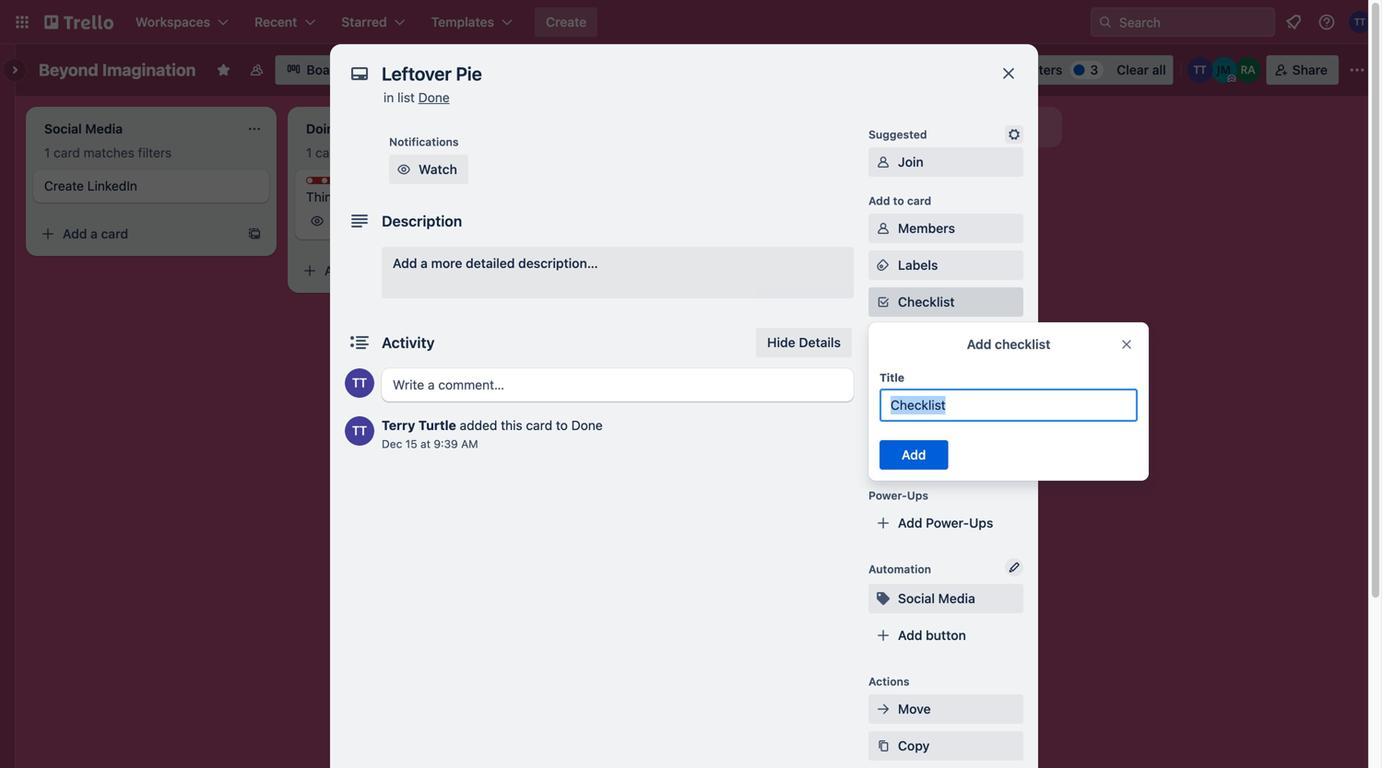 Task type: locate. For each thing, give the bounding box(es) containing it.
0 vertical spatial ups
[[907, 490, 928, 502]]

add a card down thinking
[[325, 263, 390, 278]]

sm image up the thinking "link"
[[395, 160, 413, 179]]

filters up watch on the top left of page
[[400, 145, 433, 160]]

list
[[397, 90, 415, 105], [923, 119, 941, 135]]

this
[[501, 418, 522, 433]]

sm image left the cover on the bottom of the page
[[874, 404, 892, 422]]

more
[[431, 256, 462, 271]]

done
[[418, 90, 450, 105], [571, 418, 603, 433]]

0 horizontal spatial a
[[90, 226, 98, 242]]

0 vertical spatial terry turtle (terryturtle) image
[[1349, 11, 1371, 33]]

1 horizontal spatial ups
[[969, 516, 993, 531]]

0 horizontal spatial filters
[[138, 145, 172, 160]]

linkedin
[[87, 178, 137, 194]]

at
[[420, 438, 431, 451]]

0 vertical spatial add a card button
[[33, 219, 240, 249]]

1 vertical spatial create
[[44, 178, 84, 194]]

add power-ups
[[898, 516, 993, 531]]

star or unstar board image
[[216, 63, 231, 77]]

done inside terry turtle added this card to done dec 15 at 9:39 am
[[571, 418, 603, 433]]

1
[[44, 145, 50, 160], [306, 145, 312, 160], [354, 215, 359, 228]]

terry turtle (terryturtle) image
[[1187, 57, 1213, 83]]

0 horizontal spatial to
[[556, 418, 568, 433]]

thoughts thinking
[[306, 178, 375, 205]]

sm image inside move link
[[874, 701, 892, 719]]

0 vertical spatial create from template… image
[[247, 227, 262, 242]]

to up the members
[[893, 195, 904, 207]]

clear all
[[1117, 62, 1166, 77]]

power- down the custom on the bottom of page
[[869, 490, 907, 502]]

add button button
[[869, 621, 1023, 651]]

1 card matches filters up linkedin
[[44, 145, 172, 160]]

social
[[898, 591, 935, 607]]

sm image inside members link
[[874, 219, 892, 238]]

add a card button
[[33, 219, 240, 249], [295, 256, 502, 286]]

add a card button down the description
[[295, 256, 502, 286]]

jeremy miller (jeremymiller198) image
[[1211, 57, 1237, 83]]

detailed
[[466, 256, 515, 271]]

1 horizontal spatial add a card button
[[295, 256, 502, 286]]

0 horizontal spatial power-
[[869, 490, 907, 502]]

power-
[[869, 490, 907, 502], [926, 516, 969, 531]]

sm image left copy
[[874, 738, 892, 756]]

1 horizontal spatial 1
[[306, 145, 312, 160]]

sm image left labels
[[874, 256, 892, 275]]

1 horizontal spatial list
[[923, 119, 941, 135]]

None text field
[[372, 57, 981, 90]]

ups up the add power-ups
[[907, 490, 928, 502]]

sm image inside watch button
[[395, 160, 413, 179]]

0 horizontal spatial add a card button
[[33, 219, 240, 249]]

copy link
[[869, 732, 1023, 762]]

0 horizontal spatial create from template… image
[[247, 227, 262, 242]]

terry
[[382, 418, 415, 433]]

filters
[[138, 145, 172, 160], [400, 145, 433, 160]]

show menu image
[[1348, 61, 1366, 79]]

watch button
[[389, 155, 468, 184]]

create from template… image
[[247, 227, 262, 242], [509, 264, 524, 278]]

1 vertical spatial add a card
[[325, 263, 390, 278]]

add down suggested
[[869, 195, 890, 207]]

list right in
[[397, 90, 415, 105]]

to right this
[[556, 418, 568, 433]]

0 horizontal spatial 1 card matches filters
[[44, 145, 172, 160]]

add down thinking
[[325, 263, 349, 278]]

sm image down actions
[[874, 701, 892, 719]]

members
[[898, 221, 955, 236]]

sm image inside checklist link
[[874, 293, 892, 312]]

add another list
[[845, 119, 941, 135]]

0 horizontal spatial add a card
[[63, 226, 128, 242]]

15
[[405, 438, 417, 451]]

create for create
[[546, 14, 587, 30]]

sm image left 'checklist'
[[874, 293, 892, 312]]

sm image down add to card
[[874, 219, 892, 238]]

custom fields
[[898, 442, 985, 457]]

1 vertical spatial add a card button
[[295, 256, 502, 286]]

card up the color: bold red, title: "thoughts" element
[[315, 145, 342, 160]]

a
[[90, 226, 98, 242], [421, 256, 428, 271], [352, 263, 359, 278]]

sm image left social at the bottom
[[874, 590, 892, 609]]

activity
[[382, 334, 435, 352]]

sm image inside cover link
[[874, 404, 892, 422]]

create inside button
[[546, 14, 587, 30]]

custom
[[898, 442, 945, 457]]

hide
[[767, 335, 795, 350]]

add a card button for left create from template… icon
[[33, 219, 240, 249]]

0 horizontal spatial done
[[418, 90, 450, 105]]

add a card
[[63, 226, 128, 242], [325, 263, 390, 278]]

sm image for copy
[[874, 738, 892, 756]]

add another list button
[[811, 107, 1062, 148]]

am
[[461, 438, 478, 451]]

ups down fields
[[969, 516, 993, 531]]

watch
[[419, 162, 457, 177]]

cover link
[[869, 398, 1023, 428]]

1 vertical spatial done
[[571, 418, 603, 433]]

1 horizontal spatial 1 card matches filters
[[306, 145, 433, 160]]

1 card matches filters up thoughts
[[306, 145, 433, 160]]

add button
[[898, 628, 966, 644]]

actions
[[869, 676, 910, 689]]

1 horizontal spatial add a card
[[325, 263, 390, 278]]

0 horizontal spatial matches
[[84, 145, 134, 160]]

add a card button for rightmost create from template… icon
[[295, 256, 502, 286]]

1 down thoughts thinking
[[354, 215, 359, 228]]

Board name text field
[[30, 55, 205, 85]]

sm image
[[395, 160, 413, 179], [874, 256, 892, 275], [874, 404, 892, 422], [874, 738, 892, 756]]

join link
[[869, 148, 1023, 177]]

add a card down create linkedin
[[63, 226, 128, 242]]

1 horizontal spatial power-
[[926, 516, 969, 531]]

terry turtle (terryturtle) image
[[1349, 11, 1371, 33], [345, 369, 374, 398], [345, 417, 374, 446]]

done link
[[418, 90, 450, 105]]

1 horizontal spatial create from template… image
[[509, 264, 524, 278]]

a down thinking
[[352, 263, 359, 278]]

to
[[893, 195, 904, 207], [556, 418, 568, 433]]

sm image inside join link
[[874, 153, 892, 171]]

0 horizontal spatial create
[[44, 178, 84, 194]]

checklist link
[[869, 288, 1023, 317]]

ruby anderson (rubyanderson7) image
[[1235, 57, 1261, 83]]

matches up linkedin
[[84, 145, 134, 160]]

ups
[[907, 490, 928, 502], [969, 516, 993, 531]]

in list done
[[384, 90, 450, 105]]

None submit
[[880, 441, 948, 470]]

dec 15 at 9:39 am link
[[382, 438, 478, 451]]

filters
[[1025, 62, 1062, 77]]

power- down "power-ups"
[[926, 516, 969, 531]]

add a card for rightmost create from template… icon
[[325, 263, 390, 278]]

done down write a comment text box
[[571, 418, 603, 433]]

details
[[799, 335, 841, 350]]

add a card button down the 'create linkedin' link
[[33, 219, 240, 249]]

add checklist
[[967, 337, 1050, 352]]

0 vertical spatial create
[[546, 14, 587, 30]]

sm image for members
[[874, 219, 892, 238]]

color: bold red, title: "thoughts" element
[[306, 177, 375, 191]]

open information menu image
[[1318, 13, 1336, 31]]

sm image for suggested
[[1005, 125, 1023, 144]]

power-ups
[[869, 490, 928, 502]]

2 horizontal spatial a
[[421, 256, 428, 271]]

sm image inside copy link
[[874, 738, 892, 756]]

checklist
[[995, 337, 1050, 352]]

all
[[1152, 62, 1166, 77]]

1 vertical spatial create from template… image
[[509, 264, 524, 278]]

Title text field
[[880, 389, 1138, 422]]

1 vertical spatial to
[[556, 418, 568, 433]]

0 vertical spatial add a card
[[63, 226, 128, 242]]

0 horizontal spatial list
[[397, 90, 415, 105]]

3
[[1090, 62, 1098, 77]]

1 horizontal spatial create
[[546, 14, 587, 30]]

card right this
[[526, 418, 552, 433]]

a down create linkedin
[[90, 226, 98, 242]]

customize views image
[[363, 61, 381, 79]]

sm image for cover
[[874, 404, 892, 422]]

sm image inside labels link
[[874, 256, 892, 275]]

sm image left the join
[[874, 153, 892, 171]]

0 notifications image
[[1283, 11, 1305, 33]]

hide details link
[[756, 328, 852, 358]]

1 horizontal spatial matches
[[345, 145, 396, 160]]

1 vertical spatial list
[[923, 119, 941, 135]]

labels
[[898, 258, 938, 273]]

fields
[[949, 442, 985, 457]]

attachment button
[[869, 361, 1023, 391]]

filters up the 'create linkedin' link
[[138, 145, 172, 160]]

1 horizontal spatial filters
[[400, 145, 433, 160]]

1 horizontal spatial done
[[571, 418, 603, 433]]

description…
[[518, 256, 598, 271]]

matches
[[84, 145, 134, 160], [345, 145, 396, 160]]

sm image up join link
[[1005, 125, 1023, 144]]

clear all button
[[1109, 55, 1173, 85]]

a for add a card button for left create from template… icon
[[90, 226, 98, 242]]

thoughts
[[325, 178, 375, 191]]

1 horizontal spatial a
[[352, 263, 359, 278]]

card
[[54, 145, 80, 160], [315, 145, 342, 160], [907, 195, 931, 207], [101, 226, 128, 242], [363, 263, 390, 278], [526, 418, 552, 433]]

add
[[845, 119, 869, 135], [869, 195, 890, 207], [63, 226, 87, 242], [393, 256, 417, 271], [325, 263, 349, 278], [967, 337, 992, 352], [898, 516, 922, 531], [898, 628, 922, 644]]

1 up create linkedin
[[44, 145, 50, 160]]

sm image
[[964, 55, 990, 81], [1005, 125, 1023, 144], [874, 153, 892, 171], [874, 219, 892, 238], [874, 293, 892, 312], [874, 590, 892, 609], [874, 701, 892, 719]]

1 1 card matches filters from the left
[[44, 145, 172, 160]]

matches up thoughts
[[345, 145, 396, 160]]

add a more detailed description… link
[[382, 247, 854, 299]]

0 vertical spatial to
[[893, 195, 904, 207]]

a left more
[[421, 256, 428, 271]]

1 up the color: bold red, title: "thoughts" element
[[306, 145, 312, 160]]

checklist
[[898, 295, 955, 310]]

done right in
[[418, 90, 450, 105]]

list right another
[[923, 119, 941, 135]]

0 horizontal spatial 1
[[44, 145, 50, 160]]

join
[[898, 154, 924, 170]]

add down create linkedin
[[63, 226, 87, 242]]



Task type: describe. For each thing, give the bounding box(es) containing it.
board
[[306, 62, 343, 77]]

in
[[384, 90, 394, 105]]

9:39
[[434, 438, 458, 451]]

dec
[[382, 438, 402, 451]]

1 vertical spatial ups
[[969, 516, 993, 531]]

add a card for left create from template… icon
[[63, 226, 128, 242]]

move
[[898, 702, 931, 717]]

notifications
[[389, 136, 459, 148]]

0 vertical spatial list
[[397, 90, 415, 105]]

terry turtle added this card to done dec 15 at 9:39 am
[[382, 418, 603, 451]]

sm image for watch
[[395, 160, 413, 179]]

add power-ups link
[[869, 509, 1023, 538]]

to inside terry turtle added this card to done dec 15 at 9:39 am
[[556, 418, 568, 433]]

0 horizontal spatial ups
[[907, 490, 928, 502]]

attachment
[[898, 368, 969, 384]]

card up the members
[[907, 195, 931, 207]]

social media button
[[869, 585, 1023, 614]]

thinking link
[[306, 188, 520, 207]]

custom fields button
[[869, 441, 1023, 459]]

card up create linkedin
[[54, 145, 80, 160]]

social media
[[898, 591, 975, 607]]

2 matches from the left
[[345, 145, 396, 160]]

another
[[872, 119, 920, 135]]

sm image inside "social media" button
[[874, 590, 892, 609]]

media
[[938, 591, 975, 607]]

added
[[460, 418, 497, 433]]

suggested
[[869, 128, 927, 141]]

Write a comment text field
[[382, 369, 854, 402]]

sm image for labels
[[874, 256, 892, 275]]

sm image for join
[[874, 153, 892, 171]]

add left another
[[845, 119, 869, 135]]

2 vertical spatial terry turtle (terryturtle) image
[[345, 417, 374, 446]]

copy
[[898, 739, 930, 754]]

beyond imagination
[[39, 60, 196, 80]]

create for create linkedin
[[44, 178, 84, 194]]

1 matches from the left
[[84, 145, 134, 160]]

list inside button
[[923, 119, 941, 135]]

1 vertical spatial power-
[[926, 516, 969, 531]]

beyond
[[39, 60, 98, 80]]

primary element
[[0, 0, 1382, 44]]

add to card
[[869, 195, 931, 207]]

board link
[[275, 55, 354, 85]]

card down the description
[[363, 263, 390, 278]]

1 filters from the left
[[138, 145, 172, 160]]

add left more
[[393, 256, 417, 271]]

1 horizontal spatial to
[[893, 195, 904, 207]]

description
[[382, 213, 462, 230]]

imagination
[[102, 60, 196, 80]]

turtle
[[418, 418, 456, 433]]

create linkedin
[[44, 178, 137, 194]]

2 1 card matches filters from the left
[[306, 145, 433, 160]]

Search field
[[1113, 8, 1274, 36]]

2 horizontal spatial 1
[[354, 215, 359, 228]]

workspace visible image
[[249, 63, 264, 77]]

2 filters from the left
[[400, 145, 433, 160]]

create linkedin link
[[44, 177, 258, 195]]

sm image for move
[[874, 701, 892, 719]]

clear
[[1117, 62, 1149, 77]]

0 vertical spatial done
[[418, 90, 450, 105]]

hide details
[[767, 335, 841, 350]]

add left button
[[898, 628, 922, 644]]

title
[[880, 372, 904, 384]]

add down "power-ups"
[[898, 516, 922, 531]]

sm image for checklist
[[874, 293, 892, 312]]

card inside terry turtle added this card to done dec 15 at 9:39 am
[[526, 418, 552, 433]]

move link
[[869, 695, 1023, 725]]

sm image left filters
[[964, 55, 990, 81]]

labels link
[[869, 251, 1023, 280]]

0 vertical spatial power-
[[869, 490, 907, 502]]

automation
[[869, 563, 931, 576]]

back to home image
[[44, 7, 113, 37]]

thinking
[[306, 189, 357, 205]]

members link
[[869, 214, 1023, 243]]

a for rightmost create from template… icon add a card button
[[352, 263, 359, 278]]

add a more detailed description…
[[393, 256, 598, 271]]

share button
[[1267, 55, 1339, 85]]

1 vertical spatial terry turtle (terryturtle) image
[[345, 369, 374, 398]]

create button
[[535, 7, 598, 37]]

button
[[926, 628, 966, 644]]

add left checklist
[[967, 337, 992, 352]]

share
[[1292, 62, 1328, 77]]

search image
[[1098, 15, 1113, 30]]

cover
[[898, 405, 934, 420]]

card down linkedin
[[101, 226, 128, 242]]



Task type: vqa. For each thing, say whether or not it's contained in the screenshot.
"just" on the left bottom of page
no



